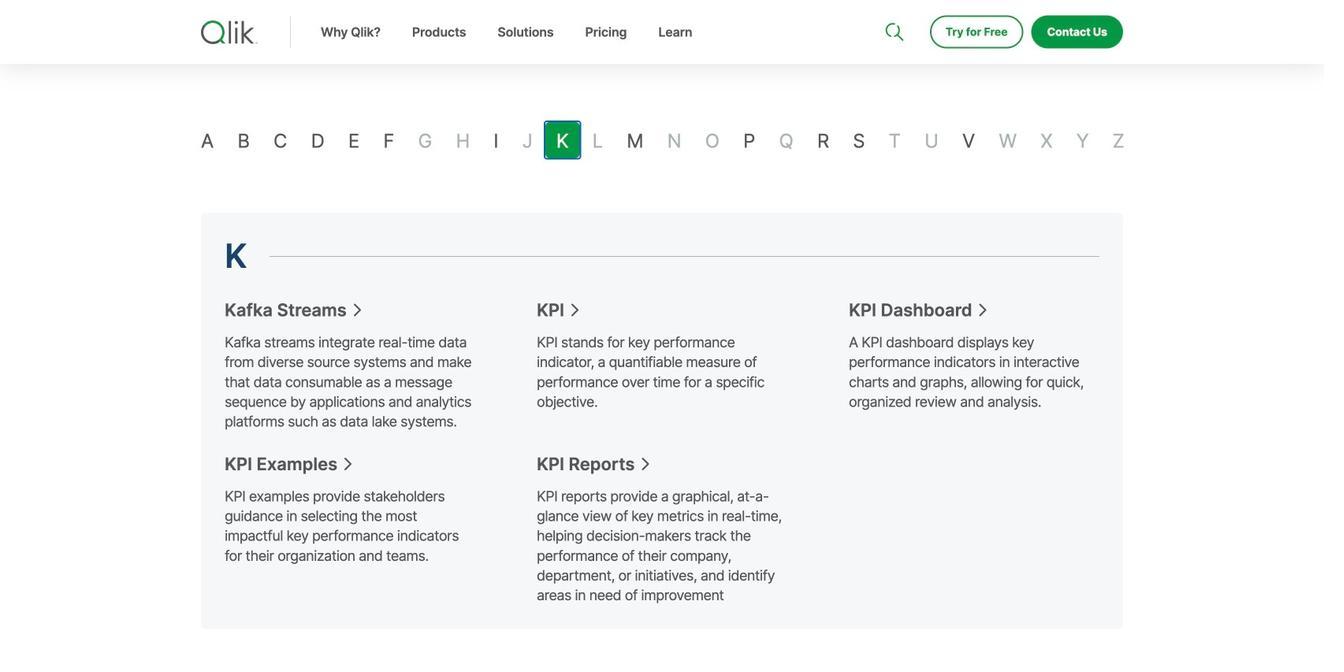 Task type: locate. For each thing, give the bounding box(es) containing it.
qlik image
[[201, 20, 258, 44]]

support image
[[887, 0, 899, 13]]



Task type: describe. For each thing, give the bounding box(es) containing it.
login image
[[1073, 0, 1085, 13]]



Task type: vqa. For each thing, say whether or not it's contained in the screenshot.
Login image
yes



